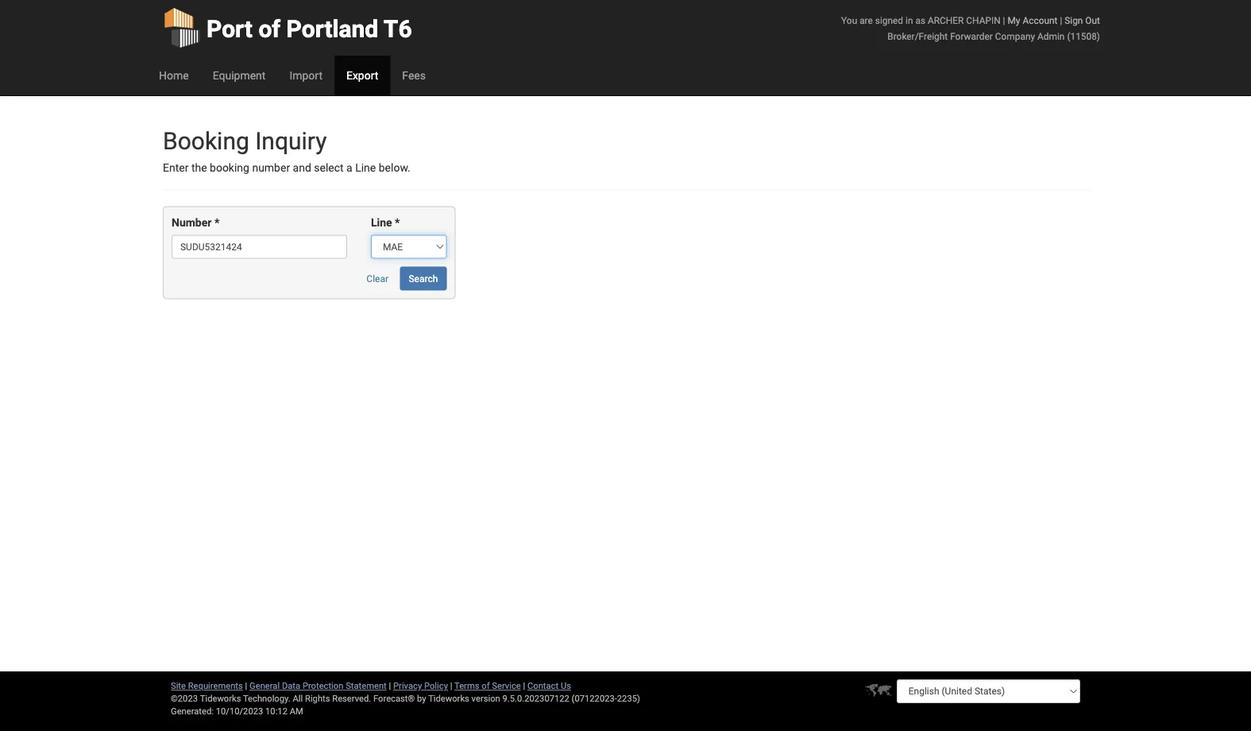 Task type: vqa. For each thing, say whether or not it's contained in the screenshot.
Sm Ningbo to the top
no



Task type: describe. For each thing, give the bounding box(es) containing it.
port of portland t6 link
[[163, 0, 412, 56]]

and
[[293, 161, 311, 174]]

10/10/2023
[[216, 706, 263, 716]]

number
[[172, 216, 212, 229]]

site requirements | general data protection statement | privacy policy | terms of service | contact us ©2023 tideworks technology. all rights reserved. forecast® by tideworks version 9.5.0.202307122 (07122023-2235) generated: 10/10/2023 10:12 am
[[171, 681, 640, 716]]

| up the forecast®
[[389, 681, 391, 691]]

are
[[860, 15, 873, 26]]

forwarder
[[951, 31, 993, 42]]

9.5.0.202307122
[[503, 693, 570, 704]]

general data protection statement link
[[250, 681, 387, 691]]

port
[[207, 15, 253, 43]]

terms of service link
[[455, 681, 521, 691]]

all
[[293, 693, 303, 704]]

service
[[492, 681, 521, 691]]

export button
[[335, 56, 390, 95]]

©2023 tideworks
[[171, 693, 241, 704]]

equipment button
[[201, 56, 278, 95]]

technology.
[[243, 693, 291, 704]]

number *
[[172, 216, 220, 229]]

equipment
[[213, 69, 266, 82]]

admin
[[1038, 31, 1065, 42]]

below.
[[379, 161, 411, 174]]

line *
[[371, 216, 400, 229]]

clear button
[[358, 267, 397, 290]]

reserved.
[[332, 693, 371, 704]]

booking inquiry enter the booking number and select a line below.
[[163, 127, 411, 174]]

signed
[[876, 15, 904, 26]]

am
[[290, 706, 303, 716]]

booking
[[163, 127, 249, 155]]

contact us link
[[528, 681, 571, 691]]

* for number *
[[214, 216, 220, 229]]

booking
[[210, 161, 249, 174]]

privacy policy link
[[393, 681, 448, 691]]

| left my
[[1003, 15, 1006, 26]]

| up 9.5.0.202307122
[[523, 681, 525, 691]]

as
[[916, 15, 926, 26]]

account
[[1023, 15, 1058, 26]]

my
[[1008, 15, 1021, 26]]

fees button
[[390, 56, 438, 95]]

us
[[561, 681, 571, 691]]

out
[[1086, 15, 1101, 26]]

home button
[[147, 56, 201, 95]]

you
[[842, 15, 858, 26]]

search
[[409, 273, 438, 284]]

| left sign
[[1060, 15, 1063, 26]]

t6
[[384, 15, 412, 43]]

chapin
[[967, 15, 1001, 26]]

2235)
[[617, 693, 640, 704]]



Task type: locate. For each thing, give the bounding box(es) containing it.
1 horizontal spatial of
[[482, 681, 490, 691]]

line up clear at the top left of page
[[371, 216, 392, 229]]

port of portland t6
[[207, 15, 412, 43]]

clear
[[367, 273, 389, 284]]

in
[[906, 15, 914, 26]]

of inside site requirements | general data protection statement | privacy policy | terms of service | contact us ©2023 tideworks technology. all rights reserved. forecast® by tideworks version 9.5.0.202307122 (07122023-2235) generated: 10/10/2023 10:12 am
[[482, 681, 490, 691]]

export
[[346, 69, 379, 82]]

Number * text field
[[172, 235, 347, 259]]

rights
[[305, 693, 330, 704]]

generated:
[[171, 706, 214, 716]]

(11508)
[[1068, 31, 1101, 42]]

contact
[[528, 681, 559, 691]]

* down below.
[[395, 216, 400, 229]]

tideworks
[[428, 693, 470, 704]]

forecast®
[[374, 693, 415, 704]]

protection
[[303, 681, 344, 691]]

fees
[[402, 69, 426, 82]]

company
[[996, 31, 1036, 42]]

home
[[159, 69, 189, 82]]

0 vertical spatial of
[[259, 15, 281, 43]]

1 vertical spatial of
[[482, 681, 490, 691]]

inquiry
[[255, 127, 327, 155]]

policy
[[424, 681, 448, 691]]

sign
[[1065, 15, 1084, 26]]

site requirements link
[[171, 681, 243, 691]]

portland
[[287, 15, 379, 43]]

of
[[259, 15, 281, 43], [482, 681, 490, 691]]

| left general
[[245, 681, 247, 691]]

*
[[214, 216, 220, 229], [395, 216, 400, 229]]

select
[[314, 161, 344, 174]]

archer
[[928, 15, 964, 26]]

* right number
[[214, 216, 220, 229]]

version
[[472, 693, 500, 704]]

import button
[[278, 56, 335, 95]]

broker/freight
[[888, 31, 948, 42]]

statement
[[346, 681, 387, 691]]

1 horizontal spatial *
[[395, 216, 400, 229]]

of right port
[[259, 15, 281, 43]]

line
[[355, 161, 376, 174], [371, 216, 392, 229]]

site
[[171, 681, 186, 691]]

| up tideworks
[[450, 681, 453, 691]]

1 * from the left
[[214, 216, 220, 229]]

import
[[290, 69, 323, 82]]

10:12
[[265, 706, 288, 716]]

privacy
[[393, 681, 422, 691]]

enter
[[163, 161, 189, 174]]

general
[[250, 681, 280, 691]]

number
[[252, 161, 290, 174]]

the
[[191, 161, 207, 174]]

line inside booking inquiry enter the booking number and select a line below.
[[355, 161, 376, 174]]

of inside 'link'
[[259, 15, 281, 43]]

data
[[282, 681, 300, 691]]

my account link
[[1008, 15, 1058, 26]]

(07122023-
[[572, 693, 617, 704]]

terms
[[455, 681, 480, 691]]

of up the version
[[482, 681, 490, 691]]

0 horizontal spatial *
[[214, 216, 220, 229]]

0 vertical spatial line
[[355, 161, 376, 174]]

search button
[[400, 267, 447, 290]]

by
[[417, 693, 426, 704]]

a
[[347, 161, 353, 174]]

sign out link
[[1065, 15, 1101, 26]]

0 horizontal spatial of
[[259, 15, 281, 43]]

you are signed in as archer chapin | my account | sign out broker/freight forwarder company admin (11508)
[[842, 15, 1101, 42]]

requirements
[[188, 681, 243, 691]]

line right a
[[355, 161, 376, 174]]

|
[[1003, 15, 1006, 26], [1060, 15, 1063, 26], [245, 681, 247, 691], [389, 681, 391, 691], [450, 681, 453, 691], [523, 681, 525, 691]]

2 * from the left
[[395, 216, 400, 229]]

1 vertical spatial line
[[371, 216, 392, 229]]

* for line *
[[395, 216, 400, 229]]



